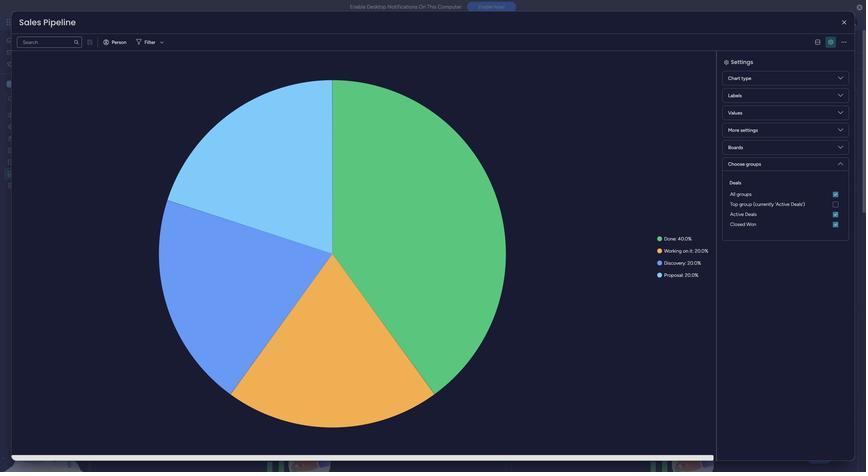 Task type: locate. For each thing, give the bounding box(es) containing it.
2 dapulse dropdown down arrow image from the top
[[839, 159, 844, 166]]

2 deals group from the top
[[729, 209, 844, 229]]

group
[[740, 201, 753, 207]]

deals')
[[792, 201, 806, 207]]

1 more dots image from the left
[[334, 79, 339, 85]]

deals element
[[729, 189, 844, 199], [729, 199, 844, 209]]

20.0% down it
[[688, 260, 702, 266]]

share
[[823, 38, 835, 44]]

dapulse dropdown down arrow image
[[839, 93, 844, 101], [839, 110, 844, 118], [839, 127, 844, 135], [839, 145, 844, 152]]

2 deals element from the top
[[729, 199, 844, 209]]

all
[[731, 191, 736, 197]]

0 vertical spatial 20.0%
[[696, 248, 709, 254]]

2 dapulse dropdown down arrow image from the top
[[839, 110, 844, 118]]

0 horizontal spatial $0
[[462, 103, 493, 133]]

$192,000
[[168, 103, 275, 133]]

(currently
[[754, 201, 775, 207]]

1 vertical spatial deals
[[730, 180, 742, 186]]

0 horizontal spatial filter dashboard by text search field
[[17, 37, 82, 48]]

workspace image
[[7, 80, 13, 88]]

dapulse dropdown down arrow image for type
[[839, 75, 844, 83]]

working on it : 20.0%
[[665, 248, 709, 254]]

arrow down image
[[158, 38, 166, 46]]

dapulse close image
[[858, 4, 863, 11]]

1 horizontal spatial deals
[[730, 180, 742, 186]]

2 $0 from the left
[[718, 103, 749, 133]]

values
[[729, 110, 743, 116]]

sales pipeline
[[19, 17, 76, 28]]

groups for choose groups
[[747, 161, 762, 167]]

public dashboard image
[[7, 170, 14, 177]]

lottie animation image
[[0, 402, 88, 472]]

0 vertical spatial groups
[[747, 161, 762, 167]]

won down active deals
[[747, 221, 757, 227]]

value
[[391, 78, 409, 86]]

deals down group
[[746, 211, 757, 217]]

option
[[0, 108, 88, 110]]

all groups
[[731, 191, 752, 197]]

more dots image for $0
[[846, 79, 851, 85]]

c button
[[5, 78, 69, 90]]

20.0% down discovery : 20.0%
[[686, 272, 699, 278]]

20.0%
[[696, 248, 709, 254], [688, 260, 702, 266], [686, 272, 699, 278]]

: down on
[[686, 260, 687, 266]]

0 horizontal spatial enable
[[350, 4, 366, 10]]

1 horizontal spatial enable
[[479, 4, 493, 10]]

20.0% right it
[[696, 248, 709, 254]]

deals up the all
[[730, 180, 742, 186]]

share button
[[810, 36, 839, 47]]

mass email tracking image
[[6, 60, 13, 67]]

c
[[8, 81, 12, 87]]

1 horizontal spatial $0
[[718, 103, 749, 133]]

deals element containing top group (currently 'active deals')
[[729, 199, 844, 209]]

enable desktop notifications on this computer
[[350, 4, 462, 10]]

more dots image
[[842, 40, 847, 45], [846, 174, 851, 179]]

1 horizontal spatial sales
[[104, 34, 133, 49]]

2 more dots image from the left
[[846, 79, 851, 85]]

sales dashboard banner
[[92, 30, 863, 69]]

list box
[[0, 107, 88, 285]]

0 horizontal spatial more dots image
[[334, 79, 339, 85]]

0 vertical spatial dapulse dropdown down arrow image
[[839, 75, 844, 83]]

1 vertical spatial more dots image
[[846, 174, 851, 179]]

1 vertical spatial 20.0%
[[688, 260, 702, 266]]

deals element up 'active
[[729, 189, 844, 199]]

done : 40.0%
[[665, 236, 692, 242]]

won
[[418, 78, 432, 86], [747, 221, 757, 227]]

40.0%
[[679, 236, 692, 242]]

1 horizontal spatial won
[[747, 221, 757, 227]]

:
[[676, 236, 677, 242], [693, 248, 694, 254], [686, 260, 687, 266], [683, 272, 684, 278]]

0 vertical spatial won
[[418, 78, 432, 86]]

groups for all groups
[[737, 191, 752, 197]]

dapulse dropdown down arrow image
[[839, 75, 844, 83], [839, 159, 844, 166]]

'active
[[776, 201, 790, 207]]

sales
[[56, 18, 70, 26]]

: down discovery : 20.0%
[[683, 272, 684, 278]]

public board image
[[7, 182, 14, 189]]

work
[[23, 49, 34, 55]]

sales up "home"
[[19, 17, 41, 28]]

proposal : 20.0%
[[665, 272, 699, 278]]

None search field
[[17, 37, 82, 48]]

help button
[[808, 452, 832, 464]]

desktop
[[367, 4, 387, 10]]

deals
[[434, 78, 451, 86], [730, 180, 742, 186], [746, 211, 757, 217]]

won right of on the left top of the page
[[418, 78, 432, 86]]

4 dapulse dropdown down arrow image from the top
[[839, 145, 844, 152]]

Sales Pipeline field
[[17, 17, 78, 28]]

deals group containing deals
[[729, 179, 844, 229]]

select product image
[[6, 19, 13, 26]]

top group (currently 'active deals')
[[731, 201, 806, 207]]

groups right choose
[[747, 161, 762, 167]]

on
[[419, 4, 426, 10]]

enable
[[350, 4, 366, 10], [479, 4, 493, 10]]

enable inside button
[[479, 4, 493, 10]]

3 dapulse dropdown down arrow image from the top
[[839, 127, 844, 135]]

deals element containing all groups
[[729, 189, 844, 199]]

enable left desktop
[[350, 4, 366, 10]]

chart type
[[729, 75, 752, 81]]

active
[[731, 211, 745, 217]]

1 dapulse dropdown down arrow image from the top
[[839, 75, 844, 83]]

Filter dashboard by text search field
[[17, 37, 82, 48], [206, 55, 272, 66]]

average value of won deals
[[363, 78, 451, 86]]

deals inside option
[[746, 211, 757, 217]]

more dots image for $192,000
[[334, 79, 339, 85]]

1 vertical spatial sales
[[104, 34, 133, 49]]

help
[[814, 455, 826, 461]]

now!
[[494, 4, 505, 10]]

1 vertical spatial filter dashboard by text search field
[[206, 55, 272, 66]]

enable now!
[[479, 4, 505, 10]]

1 deals element from the top
[[729, 189, 844, 199]]

monday
[[31, 18, 55, 26]]

1 horizontal spatial more dots image
[[846, 79, 851, 85]]

dapulse x slim image
[[843, 20, 847, 25]]

groups
[[747, 161, 762, 167], [737, 191, 752, 197]]

top
[[731, 201, 739, 207]]

deals element up closed won option
[[729, 199, 844, 209]]

1 vertical spatial dapulse dropdown down arrow image
[[839, 159, 844, 166]]

type
[[742, 75, 752, 81]]

1 deals group from the top
[[729, 179, 844, 229]]

0 vertical spatial sales
[[19, 17, 41, 28]]

sales inside banner
[[104, 34, 133, 49]]

sales
[[19, 17, 41, 28], [104, 34, 133, 49]]

: for done
[[676, 236, 677, 242]]

deals right of on the left top of the page
[[434, 78, 451, 86]]

person button
[[101, 37, 131, 48]]

more dots image
[[334, 79, 339, 85], [846, 79, 851, 85]]

sales left the filter popup button
[[104, 34, 133, 49]]

groups up group
[[737, 191, 752, 197]]

closed won option
[[729, 219, 844, 229]]

lottie animation element
[[0, 402, 88, 472]]

0 horizontal spatial sales
[[19, 17, 41, 28]]

0 vertical spatial filter dashboard by text search field
[[17, 37, 82, 48]]

2 vertical spatial deals
[[746, 211, 757, 217]]

enable left now!
[[479, 4, 493, 10]]

dapulse dropdown down arrow image for boards
[[839, 145, 844, 152]]

enable for enable now!
[[479, 4, 493, 10]]

1 vertical spatial groups
[[737, 191, 752, 197]]

1 horizontal spatial filter dashboard by text search field
[[206, 55, 272, 66]]

: left '40.0%' at the right of the page
[[676, 236, 677, 242]]

1 dapulse dropdown down arrow image from the top
[[839, 93, 844, 101]]

0 vertical spatial deals
[[434, 78, 451, 86]]

deals group
[[729, 179, 844, 229], [729, 209, 844, 229]]

2 vertical spatial 20.0%
[[686, 272, 699, 278]]

1 vertical spatial won
[[747, 221, 757, 227]]

0 horizontal spatial deals
[[434, 78, 451, 86]]

groups inside deals group
[[737, 191, 752, 197]]

2 horizontal spatial deals
[[746, 211, 757, 217]]

$0
[[462, 103, 493, 133], [718, 103, 749, 133]]



Task type: describe. For each thing, give the bounding box(es) containing it.
20.0% for proposal : 20.0%
[[686, 272, 699, 278]]

sales for done
[[19, 17, 41, 28]]

filter
[[145, 39, 156, 45]]

closed
[[731, 221, 746, 227]]

proposal
[[665, 272, 683, 278]]

notifications
[[388, 4, 418, 10]]

: for discovery
[[686, 260, 687, 266]]

working
[[665, 248, 682, 254]]

dapulse dropdown down arrow image for more settings
[[839, 127, 844, 135]]

active deals option
[[729, 209, 844, 219]]

sales for $192,000
[[104, 34, 133, 49]]

boards
[[729, 144, 744, 150]]

crm
[[71, 18, 83, 26]]

deals group containing active deals
[[729, 209, 844, 229]]

more settings
[[729, 127, 759, 133]]

my work
[[15, 49, 34, 55]]

average
[[363, 78, 389, 86]]

discovery : 20.0%
[[665, 260, 702, 266]]

it
[[690, 248, 693, 254]]

enable for enable desktop notifications on this computer
[[350, 4, 366, 10]]

Sales Dashboard field
[[102, 34, 198, 49]]

my work button
[[4, 47, 74, 58]]

dashboard
[[136, 34, 197, 49]]

filter dashboard by text search field inside sales dashboard banner
[[206, 55, 272, 66]]

1 $0 from the left
[[462, 103, 493, 133]]

settings
[[741, 127, 759, 133]]

monday sales crm
[[31, 18, 83, 26]]

won inside option
[[747, 221, 757, 227]]

settings
[[732, 58, 754, 66]]

home button
[[4, 35, 74, 46]]

computer
[[438, 4, 462, 10]]

labels
[[729, 93, 743, 98]]

search image
[[74, 39, 79, 45]]

v2 settings line image
[[829, 40, 834, 45]]

on
[[684, 248, 689, 254]]

person
[[112, 39, 127, 45]]

home
[[16, 37, 29, 43]]

choose groups
[[729, 161, 762, 167]]

more
[[729, 127, 740, 133]]

christina overa image
[[848, 17, 859, 28]]

sales dashboard
[[104, 34, 197, 49]]

dapulse dropdown down arrow image for groups
[[839, 159, 844, 166]]

20.0% for discovery : 20.0%
[[688, 260, 702, 266]]

: right on
[[693, 248, 694, 254]]

enable now! button
[[467, 2, 517, 12]]

choose
[[729, 161, 746, 167]]

of
[[410, 78, 417, 86]]

dapulse dropdown down arrow image for values
[[839, 110, 844, 118]]

dapulse dropdown down arrow image for labels
[[839, 93, 844, 101]]

pipeline
[[43, 17, 76, 28]]

active deals
[[731, 211, 757, 217]]

closed won
[[731, 221, 757, 227]]

discovery
[[665, 260, 686, 266]]

this
[[428, 4, 437, 10]]

chart
[[729, 75, 741, 81]]

deals heading
[[730, 179, 742, 187]]

done
[[665, 236, 676, 242]]

v2 split view image
[[816, 40, 821, 45]]

filter button
[[134, 37, 166, 48]]

0 vertical spatial more dots image
[[842, 40, 847, 45]]

0 horizontal spatial won
[[418, 78, 432, 86]]

: for proposal
[[683, 272, 684, 278]]

my
[[15, 49, 22, 55]]



Task type: vqa. For each thing, say whether or not it's contained in the screenshot.
Deals "group" containing Active Deals
yes



